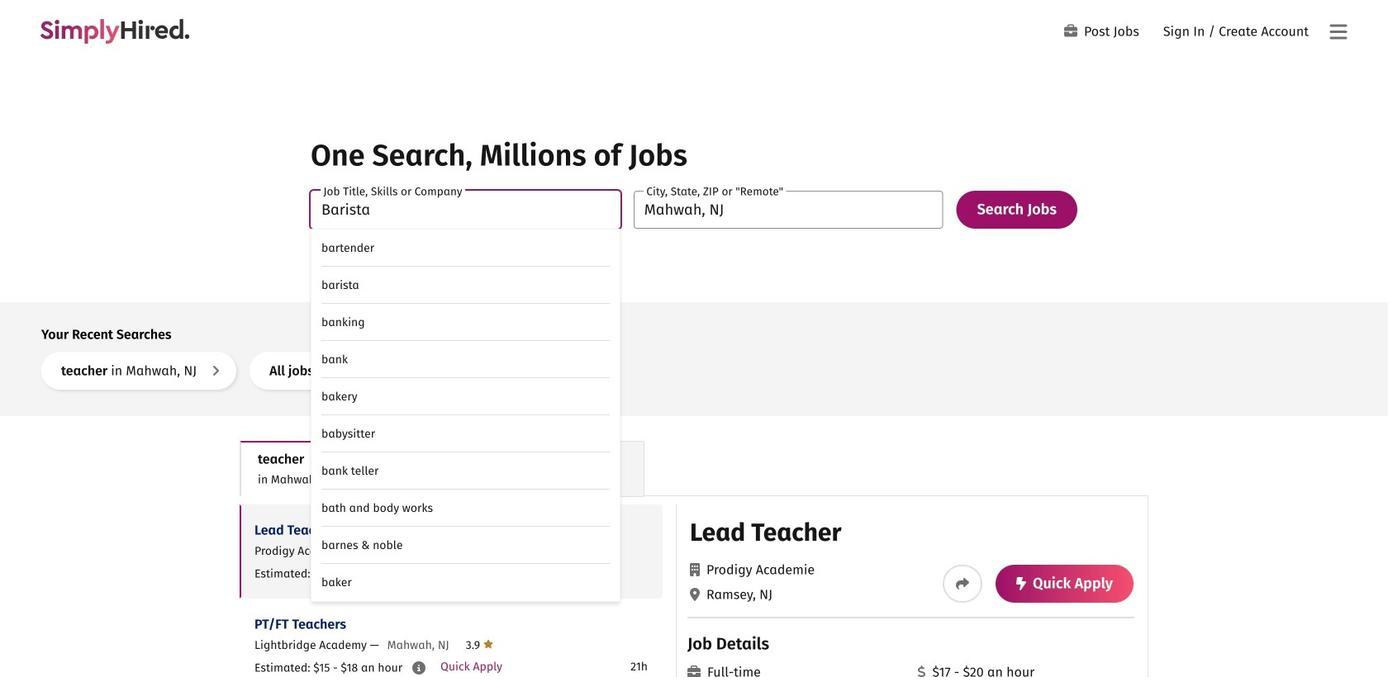 Task type: describe. For each thing, give the bounding box(es) containing it.
main menu image
[[1330, 22, 1348, 42]]

bolt lightning image
[[1017, 578, 1027, 591]]

3.9 out of 5 stars element
[[466, 638, 493, 653]]

10 option from the top
[[312, 564, 620, 602]]

7 option from the top
[[312, 453, 620, 490]]

8 option from the top
[[312, 490, 620, 527]]

4 option from the top
[[312, 341, 620, 379]]

briefcase image
[[688, 666, 701, 678]]

5 option from the top
[[312, 379, 620, 416]]

location dot image
[[690, 588, 700, 602]]

2 option from the top
[[312, 267, 620, 304]]

simplyhired logo image
[[40, 19, 190, 44]]

angle right image
[[212, 364, 220, 378]]



Task type: locate. For each thing, give the bounding box(es) containing it.
None field
[[311, 191, 621, 603], [634, 191, 944, 229], [311, 191, 621, 603], [634, 191, 944, 229]]

job salary disclaimer image
[[413, 662, 426, 675]]

tab list
[[240, 441, 1149, 498]]

6 option from the top
[[312, 416, 620, 453]]

None text field
[[634, 191, 944, 229]]

3 option from the top
[[312, 304, 620, 341]]

list box
[[311, 229, 621, 603]]

option
[[312, 230, 620, 267], [312, 267, 620, 304], [312, 304, 620, 341], [312, 341, 620, 379], [312, 379, 620, 416], [312, 416, 620, 453], [312, 453, 620, 490], [312, 490, 620, 527], [312, 527, 620, 564], [312, 564, 620, 602]]

lead teacher element
[[676, 505, 1148, 678]]

None text field
[[311, 191, 621, 229]]

briefcase image
[[1065, 24, 1078, 37]]

1 option from the top
[[312, 230, 620, 267]]

list
[[240, 505, 663, 678]]

9 option from the top
[[312, 527, 620, 564]]

star image
[[483, 638, 493, 651]]

building image
[[690, 564, 700, 577]]

dollar sign image
[[918, 666, 926, 678]]



Task type: vqa. For each thing, say whether or not it's contained in the screenshot.
Share This Job icon
no



